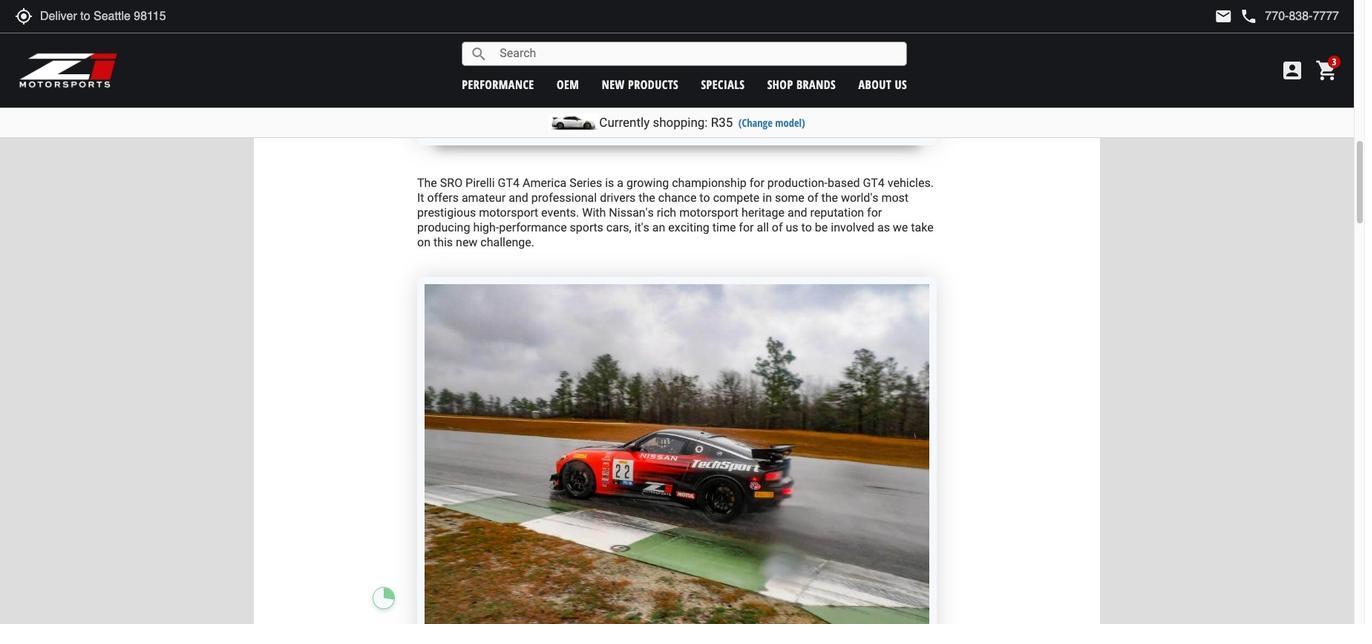 Task type: vqa. For each thing, say whether or not it's contained in the screenshot.
UPGRADE
no



Task type: locate. For each thing, give the bounding box(es) containing it.
performance up challenge.
[[499, 220, 567, 235]]

phone
[[1240, 7, 1258, 25]]

motorsport up 'high-'
[[479, 206, 538, 220]]

0 horizontal spatial and
[[509, 191, 528, 205]]

to
[[700, 191, 710, 205], [802, 220, 812, 235]]

0 horizontal spatial of
[[772, 220, 783, 235]]

1 vertical spatial of
[[772, 220, 783, 235]]

0 vertical spatial of
[[808, 191, 819, 205]]

phone link
[[1240, 7, 1339, 25]]

0 horizontal spatial to
[[700, 191, 710, 205]]

some
[[775, 191, 805, 205]]

gt4 right pirelli on the top left of the page
[[498, 176, 520, 190]]

as
[[878, 220, 890, 235]]

performance
[[462, 76, 534, 92], [499, 220, 567, 235]]

0 horizontal spatial new
[[456, 235, 478, 249]]

motorsport
[[479, 206, 538, 220], [679, 206, 739, 220]]

nissan's
[[609, 206, 654, 220]]

0 vertical spatial performance
[[462, 76, 534, 92]]

it's
[[635, 220, 650, 235]]

with
[[582, 206, 606, 220]]

gt4
[[498, 176, 520, 190], [863, 176, 885, 190]]

performance inside gt4 vehicles. it offers amateur and professional drivers the chance to compete in some of the world's most prestigious motorsport events. with nissan's rich motorsport heritage and reputation for producing high-performance sports cars, it's an exciting time for all of us to be involved as we take on this new challenge.
[[499, 220, 567, 235]]

1 vertical spatial for
[[867, 206, 882, 220]]

chance
[[658, 191, 697, 205]]

2 gt4 from the left
[[863, 176, 885, 190]]

this
[[434, 235, 453, 249]]

of
[[808, 191, 819, 205], [772, 220, 783, 235]]

the
[[639, 191, 656, 205], [822, 191, 838, 205]]

about
[[859, 76, 892, 92]]

1 horizontal spatial of
[[808, 191, 819, 205]]

time
[[713, 220, 736, 235]]

the down growing
[[639, 191, 656, 205]]

mail link
[[1215, 7, 1233, 25]]

shopping_cart
[[1316, 59, 1339, 82]]

reputation
[[810, 206, 864, 220]]

and down america
[[509, 191, 528, 205]]

pirelli
[[466, 176, 495, 190]]

for
[[750, 176, 765, 190], [867, 206, 882, 220], [739, 220, 754, 235]]

for left all
[[739, 220, 754, 235]]

series
[[570, 176, 602, 190]]

1 vertical spatial to
[[802, 220, 812, 235]]

new up currently
[[602, 76, 625, 92]]

0 vertical spatial to
[[700, 191, 710, 205]]

based
[[828, 176, 860, 190]]

us
[[895, 76, 907, 92]]

of right all
[[772, 220, 783, 235]]

1 horizontal spatial to
[[802, 220, 812, 235]]

brands
[[797, 76, 836, 92]]

specials link
[[701, 76, 745, 92]]

all
[[757, 220, 769, 235]]

amateur
[[462, 191, 506, 205]]

1 horizontal spatial gt4
[[863, 176, 885, 190]]

most
[[882, 191, 909, 205]]

z1 motorsports logo image
[[19, 52, 118, 89]]

1 horizontal spatial and
[[788, 206, 807, 220]]

0 vertical spatial and
[[509, 191, 528, 205]]

performance down the search
[[462, 76, 534, 92]]

it
[[417, 191, 424, 205]]

1 vertical spatial new
[[456, 235, 478, 249]]

new
[[602, 76, 625, 92], [456, 235, 478, 249]]

1 horizontal spatial the
[[822, 191, 838, 205]]

to right us
[[802, 220, 812, 235]]

about us
[[859, 76, 907, 92]]

the up the reputation
[[822, 191, 838, 205]]

currently shopping: r35 (change model)
[[599, 115, 805, 130]]

exciting
[[668, 220, 710, 235]]

is
[[605, 176, 614, 190]]

the
[[417, 176, 437, 190]]

for up "in"
[[750, 176, 765, 190]]

and
[[509, 191, 528, 205], [788, 206, 807, 220]]

us
[[786, 220, 799, 235]]

0 horizontal spatial motorsport
[[479, 206, 538, 220]]

new right this
[[456, 235, 478, 249]]

gt4 inside gt4 vehicles. it offers amateur and professional drivers the chance to compete in some of the world's most prestigious motorsport events. with nissan's rich motorsport heritage and reputation for producing high-performance sports cars, it's an exciting time for all of us to be involved as we take on this new challenge.
[[863, 176, 885, 190]]

0 vertical spatial new
[[602, 76, 625, 92]]

gt4 up world's
[[863, 176, 885, 190]]

to down championship
[[700, 191, 710, 205]]

1 horizontal spatial new
[[602, 76, 625, 92]]

2 the from the left
[[822, 191, 838, 205]]

0 horizontal spatial gt4
[[498, 176, 520, 190]]

1 horizontal spatial motorsport
[[679, 206, 739, 220]]

drivers
[[600, 191, 636, 205]]

for up as
[[867, 206, 882, 220]]

of down production-
[[808, 191, 819, 205]]

0 horizontal spatial the
[[639, 191, 656, 205]]

1 vertical spatial performance
[[499, 220, 567, 235]]

shop
[[768, 76, 793, 92]]

compete
[[713, 191, 760, 205]]

oem
[[557, 76, 579, 92]]

motorsport up the time
[[679, 206, 739, 220]]

take
[[911, 220, 934, 235]]

shop brands
[[768, 76, 836, 92]]

and up us
[[788, 206, 807, 220]]

producing
[[417, 220, 470, 235]]

we
[[893, 220, 908, 235]]



Task type: describe. For each thing, give the bounding box(es) containing it.
high-
[[473, 220, 499, 235]]

the sro pirelli gt4 america series is a growing championship for production-based
[[417, 176, 860, 190]]

america
[[523, 176, 567, 190]]

sports
[[570, 220, 604, 235]]

my_location
[[15, 7, 33, 25]]

(change
[[739, 116, 773, 130]]

r35
[[711, 115, 733, 130]]

mail phone
[[1215, 7, 1258, 25]]

cars,
[[606, 220, 632, 235]]

1 gt4 from the left
[[498, 176, 520, 190]]

account_box
[[1281, 59, 1305, 82]]

products
[[628, 76, 679, 92]]

shopping_cart link
[[1312, 59, 1339, 82]]

1 motorsport from the left
[[479, 206, 538, 220]]

in
[[763, 191, 772, 205]]

new products
[[602, 76, 679, 92]]

oem link
[[557, 76, 579, 92]]

0 vertical spatial for
[[750, 176, 765, 190]]

new inside gt4 vehicles. it offers amateur and professional drivers the chance to compete in some of the world's most prestigious motorsport events. with nissan's rich motorsport heritage and reputation for producing high-performance sports cars, it's an exciting time for all of us to be involved as we take on this new challenge.
[[456, 235, 478, 249]]

about us link
[[859, 76, 907, 92]]

sro
[[440, 176, 463, 190]]

events.
[[541, 206, 579, 220]]

championship
[[672, 176, 747, 190]]

production-
[[768, 176, 828, 190]]

account_box link
[[1277, 59, 1308, 82]]

1 vertical spatial and
[[788, 206, 807, 220]]

1 the from the left
[[639, 191, 656, 205]]

a
[[617, 176, 624, 190]]

involved
[[831, 220, 875, 235]]

heritage
[[742, 206, 785, 220]]

2 motorsport from the left
[[679, 206, 739, 220]]

Search search field
[[488, 42, 907, 65]]

gt4 vehicles. it offers amateur and professional drivers the chance to compete in some of the world's most prestigious motorsport events. with nissan's rich motorsport heritage and reputation for producing high-performance sports cars, it's an exciting time for all of us to be involved as we take on this new challenge.
[[417, 176, 937, 249]]

shop brands link
[[768, 76, 836, 92]]

specials
[[701, 76, 745, 92]]

search
[[470, 45, 488, 63]]

be
[[815, 220, 828, 235]]

(change model) link
[[739, 116, 805, 130]]

challenge.
[[481, 235, 535, 249]]

shopping:
[[653, 115, 708, 130]]

prestigious
[[417, 206, 476, 220]]

an
[[652, 220, 665, 235]]

rich
[[657, 206, 677, 220]]

vehicles.
[[888, 176, 934, 190]]

growing
[[627, 176, 669, 190]]

currently
[[599, 115, 650, 130]]

model)
[[775, 116, 805, 130]]

offers
[[427, 191, 459, 205]]

performance link
[[462, 76, 534, 92]]

professional
[[531, 191, 597, 205]]

world's
[[841, 191, 879, 205]]

2 vertical spatial for
[[739, 220, 754, 235]]

mail
[[1215, 7, 1233, 25]]

on
[[417, 235, 431, 249]]

new products link
[[602, 76, 679, 92]]



